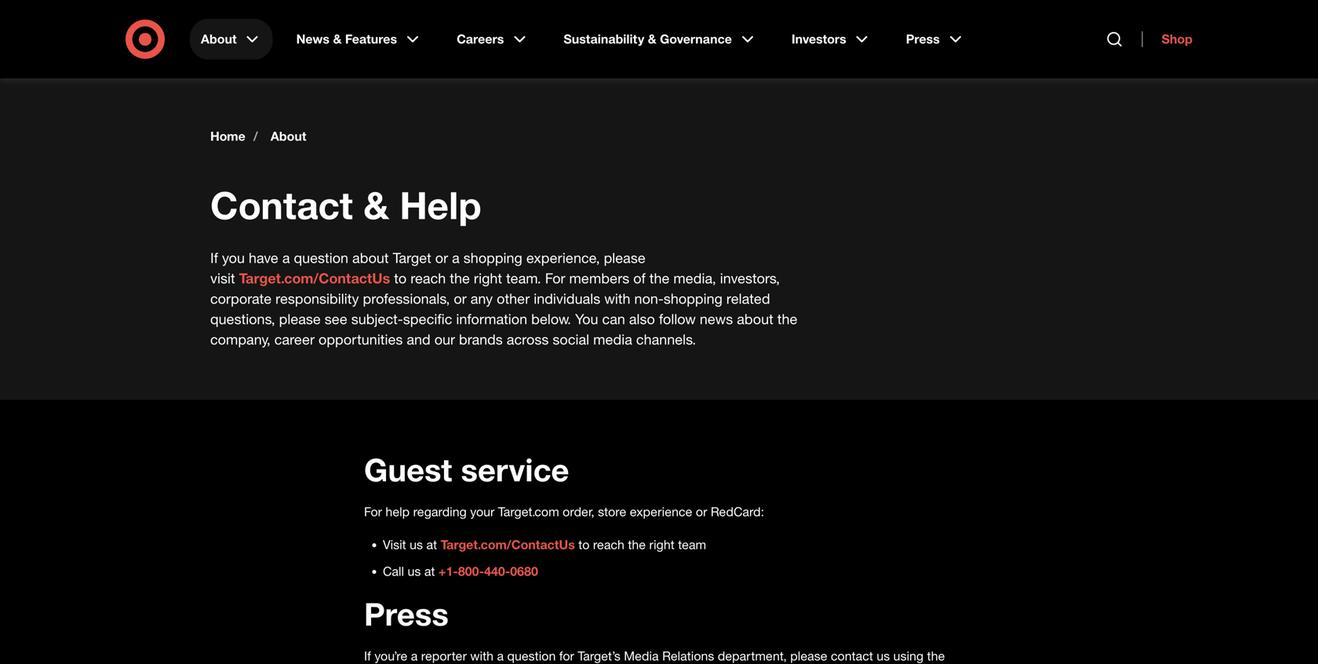 Task type: locate. For each thing, give the bounding box(es) containing it.
please left contact
[[790, 649, 827, 664]]

1 horizontal spatial please
[[604, 249, 645, 266]]

to down order,
[[578, 537, 590, 553]]

1 horizontal spatial &
[[363, 182, 389, 228]]

the up "information"
[[450, 270, 470, 287]]

a right have
[[282, 249, 290, 266]]

0 vertical spatial if
[[210, 249, 218, 266]]

a
[[282, 249, 290, 266], [452, 249, 460, 266], [411, 649, 418, 664], [497, 649, 504, 664]]

target.com/contactus link
[[239, 270, 390, 287], [441, 537, 575, 553]]

regarding
[[413, 504, 467, 520]]

sustainability
[[564, 31, 644, 47]]

1 vertical spatial shopping
[[664, 290, 723, 307]]

please up 'career'
[[279, 311, 321, 328]]

2 horizontal spatial please
[[790, 649, 827, 664]]

1 horizontal spatial reach
[[593, 537, 624, 553]]

please
[[604, 249, 645, 266], [279, 311, 321, 328], [790, 649, 827, 664]]

0 horizontal spatial &
[[333, 31, 342, 47]]

0 horizontal spatial please
[[279, 311, 321, 328]]

news & features link
[[285, 19, 433, 60]]

press link
[[895, 19, 976, 60]]

1 horizontal spatial shopping
[[664, 290, 723, 307]]

about
[[201, 31, 237, 47], [271, 129, 306, 144]]

reach down the store
[[593, 537, 624, 553]]

target.com/contactus link for to reach the right team
[[441, 537, 575, 553]]

members
[[569, 270, 629, 287]]

if left you're on the bottom left
[[364, 649, 371, 664]]

1 vertical spatial right
[[649, 537, 675, 553]]

0 vertical spatial for
[[545, 270, 565, 287]]

1 horizontal spatial with
[[604, 290, 630, 307]]

& for contact
[[363, 182, 389, 228]]

0 vertical spatial target.com/contactus
[[239, 270, 390, 287]]

corporate
[[210, 290, 272, 307]]

1 horizontal spatial about
[[271, 129, 306, 144]]

responsibility
[[275, 290, 359, 307]]

if you're a reporter with a question for target's media relations department, please contact us using the
[[364, 649, 948, 665]]

target.com/contactus
[[239, 270, 390, 287], [441, 537, 575, 553]]

0 horizontal spatial to
[[394, 270, 407, 287]]

for
[[559, 649, 574, 664]]

question inside the if you're a reporter with a question for target's media relations department, please contact us using the
[[507, 649, 556, 664]]

channels.
[[636, 331, 696, 348]]

to
[[394, 270, 407, 287], [578, 537, 590, 553]]

us right call
[[408, 564, 421, 579]]

the down investors,
[[777, 311, 797, 328]]

& for news
[[333, 31, 342, 47]]

media
[[624, 649, 659, 664]]

with
[[604, 290, 630, 307], [470, 649, 494, 664]]

us right visit
[[410, 537, 423, 553]]

if inside the if you're a reporter with a question for target's media relations department, please contact us using the
[[364, 649, 371, 664]]

1 vertical spatial reach
[[593, 537, 624, 553]]

& inside 'link'
[[648, 31, 656, 47]]

if you have a question about target or a shopping experience, please visit
[[210, 249, 645, 287]]

2 horizontal spatial &
[[648, 31, 656, 47]]

& right news
[[333, 31, 342, 47]]

1 horizontal spatial target.com/contactus link
[[441, 537, 575, 553]]

us for call
[[408, 564, 421, 579]]

0 vertical spatial shopping
[[464, 249, 522, 266]]

1 vertical spatial if
[[364, 649, 371, 664]]

0 horizontal spatial if
[[210, 249, 218, 266]]

& left help
[[363, 182, 389, 228]]

reach down target
[[410, 270, 446, 287]]

or left any
[[454, 290, 467, 307]]

1 vertical spatial about link
[[271, 129, 306, 144]]

if
[[210, 249, 218, 266], [364, 649, 371, 664]]

right
[[474, 270, 502, 287], [649, 537, 675, 553]]

2 vertical spatial or
[[696, 504, 707, 520]]

0 vertical spatial at
[[426, 537, 437, 553]]

1 vertical spatial target.com/contactus
[[441, 537, 575, 553]]

right inside to reach the right team. for members of the media, investors, corporate responsibility professionals, or any other individuals with non-shopping related questions, please see subject-specific information below. you can also follow news about the company, career opportunities and our brands across social media channels.
[[474, 270, 502, 287]]

0 horizontal spatial target.com/contactus
[[239, 270, 390, 287]]

with inside the if you're a reporter with a question for target's media relations department, please contact us using the
[[470, 649, 494, 664]]

investors
[[792, 31, 846, 47]]

2 vertical spatial us
[[877, 649, 890, 664]]

1 vertical spatial target.com/contactus link
[[441, 537, 575, 553]]

at
[[426, 537, 437, 553], [424, 564, 435, 579]]

0 vertical spatial please
[[604, 249, 645, 266]]

0 horizontal spatial shopping
[[464, 249, 522, 266]]

1 vertical spatial to
[[578, 537, 590, 553]]

1 vertical spatial for
[[364, 504, 382, 520]]

questions,
[[210, 311, 275, 328]]

0 vertical spatial right
[[474, 270, 502, 287]]

brands
[[459, 331, 503, 348]]

0 vertical spatial or
[[435, 249, 448, 266]]

the
[[450, 270, 470, 287], [649, 270, 670, 287], [777, 311, 797, 328], [628, 537, 646, 553], [927, 649, 945, 664]]

1 vertical spatial about
[[737, 311, 773, 328]]

us left using
[[877, 649, 890, 664]]

please inside to reach the right team. for members of the media, investors, corporate responsibility professionals, or any other individuals with non-shopping related questions, please see subject-specific information below. you can also follow news about the company, career opportunities and our brands across social media channels.
[[279, 311, 321, 328]]

right up any
[[474, 270, 502, 287]]

for down experience,
[[545, 270, 565, 287]]

0 horizontal spatial press
[[364, 595, 449, 633]]

a right target
[[452, 249, 460, 266]]

have
[[249, 249, 278, 266]]

you're
[[374, 649, 407, 664]]

team
[[678, 537, 706, 553]]

0 horizontal spatial question
[[294, 249, 348, 266]]

careers
[[457, 31, 504, 47]]

if for if you're a reporter with a question for target's media relations department, please contact us using the
[[364, 649, 371, 664]]

visit
[[383, 537, 406, 553]]

service
[[461, 451, 569, 489]]

+1-
[[439, 564, 458, 579]]

0 vertical spatial reach
[[410, 270, 446, 287]]

1 vertical spatial about
[[271, 129, 306, 144]]

0 horizontal spatial about
[[352, 249, 389, 266]]

the right of in the top of the page
[[649, 270, 670, 287]]

or
[[435, 249, 448, 266], [454, 290, 467, 307], [696, 504, 707, 520]]

shopping up team.
[[464, 249, 522, 266]]

question left for
[[507, 649, 556, 664]]

for left the help
[[364, 504, 382, 520]]

for inside to reach the right team. for members of the media, investors, corporate responsibility professionals, or any other individuals with non-shopping related questions, please see subject-specific information below. you can also follow news about the company, career opportunities and our brands across social media channels.
[[545, 270, 565, 287]]

with up the can
[[604, 290, 630, 307]]

governance
[[660, 31, 732, 47]]

0 horizontal spatial target.com/contactus link
[[239, 270, 390, 287]]

&
[[333, 31, 342, 47], [648, 31, 656, 47], [363, 182, 389, 228]]

right left "team"
[[649, 537, 675, 553]]

1 horizontal spatial for
[[545, 270, 565, 287]]

at down regarding
[[426, 537, 437, 553]]

follow
[[659, 311, 696, 328]]

below.
[[531, 311, 571, 328]]

0 vertical spatial question
[[294, 249, 348, 266]]

experience,
[[526, 249, 600, 266]]

information
[[456, 311, 527, 328]]

sustainability & governance
[[564, 31, 732, 47]]

about inside if you have a question about target or a shopping experience, please visit
[[352, 249, 389, 266]]

shopping inside to reach the right team. for members of the media, investors, corporate responsibility professionals, or any other individuals with non-shopping related questions, please see subject-specific information below. you can also follow news about the company, career opportunities and our brands across social media channels.
[[664, 290, 723, 307]]

for
[[545, 270, 565, 287], [364, 504, 382, 520]]

target.com/contactus up responsibility
[[239, 270, 390, 287]]

at left +1-
[[424, 564, 435, 579]]

2 horizontal spatial or
[[696, 504, 707, 520]]

to up "professionals,"
[[394, 270, 407, 287]]

if left you
[[210, 249, 218, 266]]

about link
[[190, 19, 273, 60], [271, 129, 306, 144]]

0 horizontal spatial or
[[435, 249, 448, 266]]

0 vertical spatial target.com/contactus link
[[239, 270, 390, 287]]

your
[[470, 504, 495, 520]]

1 vertical spatial question
[[507, 649, 556, 664]]

press
[[906, 31, 940, 47], [364, 595, 449, 633]]

news
[[296, 31, 330, 47]]

also
[[629, 311, 655, 328]]

0 horizontal spatial for
[[364, 504, 382, 520]]

social
[[553, 331, 589, 348]]

0 horizontal spatial about
[[201, 31, 237, 47]]

of
[[633, 270, 646, 287]]

if inside if you have a question about target or a shopping experience, please visit
[[210, 249, 218, 266]]

1 horizontal spatial question
[[507, 649, 556, 664]]

the inside the if you're a reporter with a question for target's media relations department, please contact us using the
[[927, 649, 945, 664]]

about for the bottommost about link
[[271, 129, 306, 144]]

call us at +1-800-440-0680
[[383, 564, 538, 579]]

2 vertical spatial please
[[790, 649, 827, 664]]

0 vertical spatial with
[[604, 290, 630, 307]]

target.com/contactus link up 440-
[[441, 537, 575, 553]]

1 horizontal spatial about
[[737, 311, 773, 328]]

1 vertical spatial us
[[408, 564, 421, 579]]

1 horizontal spatial press
[[906, 31, 940, 47]]

experience
[[630, 504, 692, 520]]

& left governance
[[648, 31, 656, 47]]

or up "team"
[[696, 504, 707, 520]]

store
[[598, 504, 626, 520]]

reach
[[410, 270, 446, 287], [593, 537, 624, 553]]

to reach the right team. for members of the media, investors, corporate responsibility professionals, or any other individuals with non-shopping related questions, please see subject-specific information below. you can also follow news about the company, career opportunities and our brands across social media channels.
[[210, 270, 797, 348]]

contact
[[210, 182, 353, 228]]

0 vertical spatial about
[[352, 249, 389, 266]]

the right using
[[927, 649, 945, 664]]

0 vertical spatial about
[[201, 31, 237, 47]]

us
[[410, 537, 423, 553], [408, 564, 421, 579], [877, 649, 890, 664]]

for help regarding your target.com order, store experience or redcard:
[[364, 504, 764, 520]]

0 horizontal spatial reach
[[410, 270, 446, 287]]

contact & help
[[210, 182, 482, 228]]

about
[[352, 249, 389, 266], [737, 311, 773, 328]]

1 vertical spatial please
[[279, 311, 321, 328]]

1 horizontal spatial right
[[649, 537, 675, 553]]

1 vertical spatial with
[[470, 649, 494, 664]]

please up of in the top of the page
[[604, 249, 645, 266]]

individuals
[[534, 290, 600, 307]]

about for the topmost about link
[[201, 31, 237, 47]]

1 horizontal spatial or
[[454, 290, 467, 307]]

question up responsibility
[[294, 249, 348, 266]]

target.com/contactus up 440-
[[441, 537, 575, 553]]

0 horizontal spatial with
[[470, 649, 494, 664]]

1 horizontal spatial if
[[364, 649, 371, 664]]

about left target
[[352, 249, 389, 266]]

question
[[294, 249, 348, 266], [507, 649, 556, 664]]

shopping down media,
[[664, 290, 723, 307]]

target.com/contactus link up responsibility
[[239, 270, 390, 287]]

1 vertical spatial at
[[424, 564, 435, 579]]

0 horizontal spatial right
[[474, 270, 502, 287]]

0 vertical spatial to
[[394, 270, 407, 287]]

with right reporter
[[470, 649, 494, 664]]

or inside if you have a question about target or a shopping experience, please visit
[[435, 249, 448, 266]]

0 vertical spatial us
[[410, 537, 423, 553]]

& for sustainability
[[648, 31, 656, 47]]

features
[[345, 31, 397, 47]]

about down related at top
[[737, 311, 773, 328]]

target
[[393, 249, 431, 266]]

or right target
[[435, 249, 448, 266]]

media,
[[673, 270, 716, 287]]

1 vertical spatial or
[[454, 290, 467, 307]]

shopping
[[464, 249, 522, 266], [664, 290, 723, 307]]



Task type: describe. For each thing, give the bounding box(es) containing it.
opportunities
[[319, 331, 403, 348]]

you
[[222, 249, 245, 266]]

0 vertical spatial press
[[906, 31, 940, 47]]

sustainability & governance link
[[553, 19, 768, 60]]

team.
[[506, 270, 541, 287]]

us inside the if you're a reporter with a question for target's media relations department, please contact us using the
[[877, 649, 890, 664]]

us for visit
[[410, 537, 423, 553]]

contact
[[831, 649, 873, 664]]

0680
[[510, 564, 538, 579]]

other
[[497, 290, 530, 307]]

can
[[602, 311, 625, 328]]

visit
[[210, 270, 235, 287]]

to inside to reach the right team. for members of the media, investors, corporate responsibility professionals, or any other individuals with non-shopping related questions, please see subject-specific information below. you can also follow news about the company, career opportunities and our brands across social media channels.
[[394, 270, 407, 287]]

see
[[325, 311, 347, 328]]

target's
[[578, 649, 620, 664]]

1 horizontal spatial target.com/contactus
[[441, 537, 575, 553]]

target.com
[[498, 504, 559, 520]]

non-
[[634, 290, 664, 307]]

reporter
[[421, 649, 467, 664]]

redcard:
[[711, 504, 764, 520]]

a right you're on the bottom left
[[411, 649, 418, 664]]

visit us at target.com/contactus to reach the right team
[[383, 537, 706, 553]]

media
[[593, 331, 632, 348]]

news
[[700, 311, 733, 328]]

+1-800-440-0680 link
[[439, 564, 538, 579]]

440-
[[484, 564, 510, 579]]

any
[[471, 290, 493, 307]]

professionals,
[[363, 290, 450, 307]]

please inside the if you're a reporter with a question for target's media relations department, please contact us using the
[[790, 649, 827, 664]]

shop link
[[1142, 31, 1193, 47]]

0 vertical spatial about link
[[190, 19, 273, 60]]

investors,
[[720, 270, 780, 287]]

question inside if you have a question about target or a shopping experience, please visit
[[294, 249, 348, 266]]

if for if you have a question about target or a shopping experience, please visit
[[210, 249, 218, 266]]

and
[[407, 331, 431, 348]]

1 horizontal spatial to
[[578, 537, 590, 553]]

home link
[[210, 129, 245, 144]]

or inside to reach the right team. for members of the media, investors, corporate responsibility professionals, or any other individuals with non-shopping related questions, please see subject-specific information below. you can also follow news about the company, career opportunities and our brands across social media channels.
[[454, 290, 467, 307]]

news & features
[[296, 31, 397, 47]]

target.com/contactus link for to reach the right team. for members of the media, investors, corporate responsibility professionals, or any other individuals with non-shopping related questions, please see subject-specific information below. you can also follow news about the company, career opportunities and our brands across social media channels.
[[239, 270, 390, 287]]

across
[[507, 331, 549, 348]]

with inside to reach the right team. for members of the media, investors, corporate responsibility professionals, or any other individuals with non-shopping related questions, please see subject-specific information below. you can also follow news about the company, career opportunities and our brands across social media channels.
[[604, 290, 630, 307]]

reach inside to reach the right team. for members of the media, investors, corporate responsibility professionals, or any other individuals with non-shopping related questions, please see subject-specific information below. you can also follow news about the company, career opportunities and our brands across social media channels.
[[410, 270, 446, 287]]

shop
[[1162, 31, 1193, 47]]

at for target.com/contactus
[[426, 537, 437, 553]]

please inside if you have a question about target or a shopping experience, please visit
[[604, 249, 645, 266]]

800-
[[458, 564, 484, 579]]

a right reporter
[[497, 649, 504, 664]]

guest service
[[364, 451, 569, 489]]

the down experience
[[628, 537, 646, 553]]

call
[[383, 564, 404, 579]]

using
[[893, 649, 924, 664]]

at for +1-
[[424, 564, 435, 579]]

shopping inside if you have a question about target or a shopping experience, please visit
[[464, 249, 522, 266]]

career
[[274, 331, 315, 348]]

related
[[726, 290, 770, 307]]

relations
[[662, 649, 714, 664]]

guest
[[364, 451, 452, 489]]

our
[[434, 331, 455, 348]]

you
[[575, 311, 598, 328]]

company,
[[210, 331, 270, 348]]

careers link
[[446, 19, 540, 60]]

1 vertical spatial press
[[364, 595, 449, 633]]

subject-
[[351, 311, 403, 328]]

about inside to reach the right team. for members of the media, investors, corporate responsibility professionals, or any other individuals with non-shopping related questions, please see subject-specific information below. you can also follow news about the company, career opportunities and our brands across social media channels.
[[737, 311, 773, 328]]

specific
[[403, 311, 452, 328]]

department,
[[718, 649, 787, 664]]

help
[[386, 504, 410, 520]]

order,
[[563, 504, 594, 520]]

home
[[210, 129, 245, 144]]

help
[[400, 182, 482, 228]]

investors link
[[781, 19, 882, 60]]



Task type: vqa. For each thing, say whether or not it's contained in the screenshot.
the rightmost &
yes



